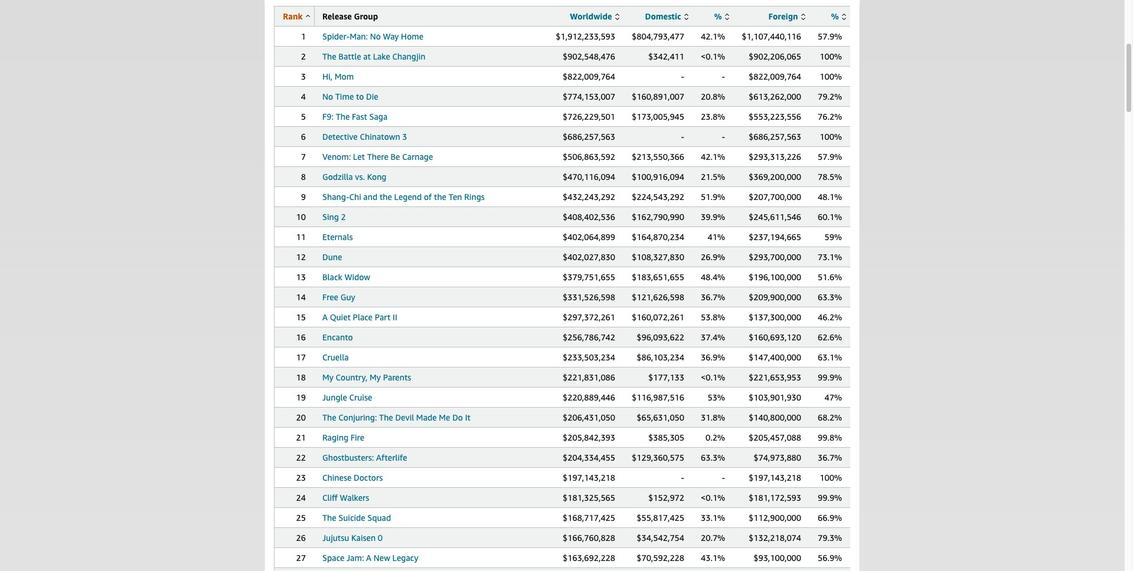 Task type: vqa. For each thing, say whether or not it's contained in the screenshot.


Task type: describe. For each thing, give the bounding box(es) containing it.
$162,790,990
[[632, 212, 684, 222]]

0
[[378, 533, 383, 543]]

<0.1% for $342,411
[[701, 51, 725, 61]]

41%
[[708, 232, 725, 242]]

2 % from the left
[[831, 11, 839, 21]]

$902,206,065
[[749, 51, 801, 61]]

my country, my parents link
[[322, 373, 411, 383]]

space
[[322, 553, 344, 563]]

venom:
[[322, 152, 351, 162]]

19
[[296, 393, 306, 403]]

venom: let there be carnage link
[[322, 152, 433, 162]]

suicide
[[339, 513, 365, 523]]

$221,653,953
[[749, 373, 801, 383]]

sing
[[322, 212, 339, 222]]

be
[[391, 152, 400, 162]]

$206,431,050
[[563, 413, 615, 423]]

1 vertical spatial a
[[366, 553, 371, 563]]

$506,863,592
[[563, 152, 615, 162]]

23.8%
[[701, 112, 725, 122]]

$70,592,228
[[637, 553, 684, 563]]

0 vertical spatial 63.3%
[[818, 292, 842, 302]]

me
[[439, 413, 450, 423]]

the right f9:
[[336, 112, 350, 122]]

$121,626,598
[[632, 292, 684, 302]]

2 the from the left
[[434, 192, 446, 202]]

the left devil
[[379, 413, 393, 423]]

the for suicide
[[322, 513, 336, 523]]

100% for $197,143,218
[[820, 473, 842, 483]]

encanto link
[[322, 332, 353, 342]]

f9:
[[322, 112, 334, 122]]

24
[[296, 493, 306, 503]]

godzilla vs. kong
[[322, 172, 386, 182]]

there
[[367, 152, 388, 162]]

99.9% for $221,653,953
[[818, 373, 842, 383]]

23
[[296, 473, 306, 483]]

spider-
[[322, 31, 350, 41]]

the for battle
[[322, 51, 336, 61]]

chinese
[[322, 473, 352, 483]]

- down 23.8% on the right top of page
[[722, 132, 725, 142]]

spider-man: no way home link
[[322, 31, 423, 41]]

new
[[374, 553, 390, 563]]

kong
[[367, 172, 386, 182]]

let
[[353, 152, 365, 162]]

$164,870,234
[[632, 232, 684, 242]]

0 vertical spatial 3
[[301, 71, 306, 81]]

spider-man: no way home
[[322, 31, 423, 41]]

chinese doctors
[[322, 473, 383, 483]]

$613,262,000
[[749, 92, 801, 102]]

1 $686,257,563 from the left
[[563, 132, 615, 142]]

13
[[296, 272, 306, 282]]

godzilla
[[322, 172, 353, 182]]

<0.1% for $177,133
[[701, 373, 725, 383]]

shang-
[[322, 192, 349, 202]]

time
[[335, 92, 354, 102]]

16
[[296, 332, 306, 342]]

$221,831,086
[[563, 373, 615, 383]]

mom
[[335, 71, 354, 81]]

0 horizontal spatial a
[[322, 312, 328, 322]]

2 $822,009,764 from the left
[[749, 71, 801, 81]]

$55,817,425
[[637, 513, 684, 523]]

51.9%
[[701, 192, 725, 202]]

99.9% for $181,172,593
[[818, 493, 842, 503]]

saga
[[369, 112, 388, 122]]

$116,987,516
[[632, 393, 684, 403]]

59%
[[825, 232, 842, 242]]

1 horizontal spatial 36.7%
[[818, 453, 842, 463]]

$237,194,665
[[749, 232, 801, 242]]

$140,800,000
[[749, 413, 801, 423]]

2 $686,257,563 from the left
[[749, 132, 801, 142]]

2 $197,143,218 from the left
[[749, 473, 801, 483]]

68.2%
[[818, 413, 842, 423]]

raging fire
[[322, 433, 364, 443]]

jungle cruise
[[322, 393, 372, 403]]

detective chinatown 3 link
[[322, 132, 407, 142]]

cliff walkers link
[[322, 493, 369, 503]]

quiet
[[330, 312, 351, 322]]

no time to die
[[322, 92, 378, 102]]

country,
[[336, 373, 368, 383]]

12
[[296, 252, 306, 262]]

$470,116,094
[[563, 172, 615, 182]]

27
[[296, 553, 306, 563]]

$432,243,292
[[563, 192, 615, 202]]

21.5%
[[701, 172, 725, 182]]

0 vertical spatial 2
[[301, 51, 306, 61]]

42.1% for $804,793,477
[[701, 31, 725, 41]]

space jam: a new legacy
[[322, 553, 418, 563]]

and
[[363, 192, 377, 202]]

76.2%
[[818, 112, 842, 122]]

eternals
[[322, 232, 353, 242]]

$177,133
[[648, 373, 684, 383]]

chinese doctors link
[[322, 473, 383, 483]]

ghostbusters: afterlife
[[322, 453, 407, 463]]

4
[[301, 92, 306, 102]]

$245,611,546
[[749, 212, 801, 222]]

cliff walkers
[[322, 493, 369, 503]]

11
[[296, 232, 306, 242]]

$726,229,501
[[563, 112, 615, 122]]

changjin
[[392, 51, 425, 61]]

15
[[296, 312, 306, 322]]

18
[[296, 373, 306, 383]]

afterlife
[[376, 453, 407, 463]]

42.1% for $213,550,366
[[701, 152, 725, 162]]

$233,503,234
[[563, 353, 615, 363]]

2 my from the left
[[370, 373, 381, 383]]

walkers
[[340, 493, 369, 503]]

release
[[322, 11, 352, 21]]

legend
[[394, 192, 422, 202]]

$129,360,575
[[632, 453, 684, 463]]



Task type: locate. For each thing, give the bounding box(es) containing it.
$774,153,007
[[563, 92, 615, 102]]

0 vertical spatial no
[[370, 31, 381, 41]]

2 right sing
[[341, 212, 346, 222]]

1 horizontal spatial 63.3%
[[818, 292, 842, 302]]

black widow
[[322, 272, 370, 282]]

1 vertical spatial 2
[[341, 212, 346, 222]]

63.1%
[[818, 353, 842, 363]]

% link right foreign link
[[831, 11, 846, 21]]

0 vertical spatial a
[[322, 312, 328, 322]]

9
[[301, 192, 306, 202]]

% link right domestic link
[[714, 11, 729, 21]]

26.9%
[[701, 252, 725, 262]]

my up jungle
[[322, 373, 334, 383]]

0 horizontal spatial 3
[[301, 71, 306, 81]]

1 horizontal spatial 3
[[402, 132, 407, 142]]

1 horizontal spatial 2
[[341, 212, 346, 222]]

- down 0.2%
[[722, 473, 725, 483]]

chi
[[349, 192, 361, 202]]

$86,103,234
[[637, 353, 684, 363]]

1 vertical spatial 99.9%
[[818, 493, 842, 503]]

0 horizontal spatial 63.3%
[[701, 453, 725, 463]]

the down jungle
[[322, 413, 336, 423]]

cruella link
[[322, 353, 349, 363]]

% right domestic link
[[714, 11, 722, 21]]

0 horizontal spatial $197,143,218
[[563, 473, 615, 483]]

14
[[296, 292, 306, 302]]

1 $822,009,764 from the left
[[563, 71, 615, 81]]

place
[[353, 312, 373, 322]]

57.9% for $293,313,226
[[818, 152, 842, 162]]

0 horizontal spatial $822,009,764
[[563, 71, 615, 81]]

2 100% from the top
[[820, 71, 842, 81]]

hi,
[[322, 71, 333, 81]]

godzilla vs. kong link
[[322, 172, 386, 182]]

36.7% up 53.8%
[[701, 292, 725, 302]]

0 horizontal spatial the
[[380, 192, 392, 202]]

$293,700,000
[[749, 252, 801, 262]]

0 horizontal spatial %
[[714, 11, 722, 21]]

a quiet place part ii
[[322, 312, 397, 322]]

0 vertical spatial 99.9%
[[818, 373, 842, 383]]

2 % link from the left
[[831, 11, 846, 21]]

3 100% from the top
[[820, 132, 842, 142]]

1 the from the left
[[380, 192, 392, 202]]

3 up carnage
[[402, 132, 407, 142]]

f9: the fast saga
[[322, 112, 388, 122]]

3 <0.1% from the top
[[701, 493, 725, 503]]

a left new
[[366, 553, 371, 563]]

no left way
[[370, 31, 381, 41]]

1 vertical spatial 36.7%
[[818, 453, 842, 463]]

42.1% right $804,793,477
[[701, 31, 725, 41]]

100% for $686,257,563
[[820, 132, 842, 142]]

free guy link
[[322, 292, 355, 302]]

<0.1% down "36.9%"
[[701, 373, 725, 383]]

1 vertical spatial 63.3%
[[701, 453, 725, 463]]

hi, mom link
[[322, 71, 354, 81]]

0 horizontal spatial $686,257,563
[[563, 132, 615, 142]]

99.9% down 63.1%
[[818, 373, 842, 383]]

4 100% from the top
[[820, 473, 842, 483]]

free guy
[[322, 292, 355, 302]]

shang-chi and the legend of the ten rings link
[[322, 192, 485, 202]]

$163,692,228
[[563, 553, 615, 563]]

% right foreign link
[[831, 11, 839, 21]]

it
[[465, 413, 471, 423]]

- up the $213,550,366
[[681, 132, 684, 142]]

1 horizontal spatial $686,257,563
[[749, 132, 801, 142]]

1 <0.1% from the top
[[701, 51, 725, 61]]

2 down 1
[[301, 51, 306, 61]]

$160,072,261
[[632, 312, 684, 322]]

1 vertical spatial <0.1%
[[701, 373, 725, 383]]

dune link
[[322, 252, 342, 262]]

<0.1% up 20.8%
[[701, 51, 725, 61]]

the down cliff
[[322, 513, 336, 523]]

the right of
[[434, 192, 446, 202]]

63.3%
[[818, 292, 842, 302], [701, 453, 725, 463]]

33.1%
[[701, 513, 725, 523]]

1 horizontal spatial a
[[366, 553, 371, 563]]

1 horizontal spatial my
[[370, 373, 381, 383]]

0 vertical spatial 42.1%
[[701, 31, 725, 41]]

- down $342,411
[[681, 71, 684, 81]]

black
[[322, 272, 342, 282]]

0 horizontal spatial 2
[[301, 51, 306, 61]]

63.3% down 0.2%
[[701, 453, 725, 463]]

0 vertical spatial 36.7%
[[701, 292, 725, 302]]

$112,900,000
[[749, 513, 801, 523]]

2 vertical spatial <0.1%
[[701, 493, 725, 503]]

hi, mom
[[322, 71, 354, 81]]

0.2%
[[706, 433, 725, 443]]

25
[[296, 513, 306, 523]]

1 my from the left
[[322, 373, 334, 383]]

66.9%
[[818, 513, 842, 523]]

$166,760,828
[[563, 533, 615, 543]]

doctors
[[354, 473, 383, 483]]

$224,543,292
[[632, 192, 684, 202]]

shang-chi and the legend of the ten rings
[[322, 192, 485, 202]]

0 horizontal spatial 36.7%
[[701, 292, 725, 302]]

$207,700,000
[[749, 192, 801, 202]]

1 % from the left
[[714, 11, 722, 21]]

sing 2 link
[[322, 212, 346, 222]]

the for conjuring:
[[322, 413, 336, 423]]

0 vertical spatial 57.9%
[[818, 31, 842, 41]]

36.7% down 99.8%
[[818, 453, 842, 463]]

7
[[301, 152, 306, 162]]

ten
[[449, 192, 462, 202]]

$331,526,598
[[563, 292, 615, 302]]

jungle cruise link
[[322, 393, 372, 403]]

the up hi,
[[322, 51, 336, 61]]

6
[[301, 132, 306, 142]]

no left time on the top left of the page
[[322, 92, 333, 102]]

$137,300,000
[[749, 312, 801, 322]]

0 horizontal spatial no
[[322, 92, 333, 102]]

battle
[[339, 51, 361, 61]]

53%
[[708, 393, 725, 403]]

3 up 4
[[301, 71, 306, 81]]

- up 20.8%
[[722, 71, 725, 81]]

1 horizontal spatial $197,143,218
[[749, 473, 801, 483]]

1 $197,143,218 from the left
[[563, 473, 615, 483]]

26
[[296, 533, 306, 543]]

my left parents
[[370, 373, 381, 383]]

the suicide squad
[[322, 513, 391, 523]]

2 99.9% from the top
[[818, 493, 842, 503]]

2 <0.1% from the top
[[701, 373, 725, 383]]

57.9% for $1,107,440,116
[[818, 31, 842, 41]]

a left quiet at the left
[[322, 312, 328, 322]]

57.9% right $1,107,440,116
[[818, 31, 842, 41]]

$402,064,899
[[563, 232, 615, 242]]

$197,143,218 up $181,172,593
[[749, 473, 801, 483]]

57.9% up 78.5%
[[818, 152, 842, 162]]

no
[[370, 31, 381, 41], [322, 92, 333, 102]]

1 % link from the left
[[714, 11, 729, 21]]

0 vertical spatial <0.1%
[[701, 51, 725, 61]]

$822,009,764 up $613,262,000
[[749, 71, 801, 81]]

1 42.1% from the top
[[701, 31, 725, 41]]

detective
[[322, 132, 358, 142]]

cliff
[[322, 493, 338, 503]]

1 horizontal spatial the
[[434, 192, 446, 202]]

$686,257,563 down the $726,229,501
[[563, 132, 615, 142]]

1 57.9% from the top
[[818, 31, 842, 41]]

free
[[322, 292, 338, 302]]

1 vertical spatial no
[[322, 92, 333, 102]]

domestic
[[645, 11, 681, 21]]

$100,916,094
[[632, 172, 684, 182]]

sing 2
[[322, 212, 346, 222]]

the conjuring: the devil made me do it
[[322, 413, 471, 423]]

1 horizontal spatial % link
[[831, 11, 846, 21]]

79.3%
[[818, 533, 842, 543]]

cruise
[[349, 393, 372, 403]]

60.1%
[[818, 212, 842, 222]]

$65,631,050
[[637, 413, 684, 423]]

2 42.1% from the top
[[701, 152, 725, 162]]

$34,542,754
[[637, 533, 684, 543]]

1 vertical spatial 57.9%
[[818, 152, 842, 162]]

62.6%
[[818, 332, 842, 342]]

17
[[296, 353, 306, 363]]

39.9%
[[701, 212, 725, 222]]

legacy
[[392, 553, 418, 563]]

$74,973,880
[[754, 453, 801, 463]]

$686,257,563 up $293,313,226
[[749, 132, 801, 142]]

release group
[[322, 11, 378, 21]]

$197,143,218 down $204,334,455
[[563, 473, 615, 483]]

3
[[301, 71, 306, 81], [402, 132, 407, 142]]

99.9% up 66.9%
[[818, 493, 842, 503]]

1 horizontal spatial no
[[370, 31, 381, 41]]

42.1%
[[701, 31, 725, 41], [701, 152, 725, 162]]

$205,842,393
[[563, 433, 615, 443]]

<0.1% up 33.1%
[[701, 493, 725, 503]]

0 horizontal spatial % link
[[714, 11, 729, 21]]

$213,550,366
[[632, 152, 684, 162]]

my
[[322, 373, 334, 383], [370, 373, 381, 383]]

63.3% up 46.2%
[[818, 292, 842, 302]]

the right and
[[380, 192, 392, 202]]

20.7%
[[701, 533, 725, 543]]

42.1% up 21.5%
[[701, 152, 725, 162]]

1 100% from the top
[[820, 51, 842, 61]]

$181,325,565
[[563, 493, 615, 503]]

- up $152,972 on the bottom
[[681, 473, 684, 483]]

$402,027,830
[[563, 252, 615, 262]]

1 horizontal spatial %
[[831, 11, 839, 21]]

ghostbusters:
[[322, 453, 374, 463]]

79.2%
[[818, 92, 842, 102]]

my country, my parents
[[322, 373, 411, 383]]

100% for $822,009,764
[[820, 71, 842, 81]]

1 99.9% from the top
[[818, 373, 842, 383]]

2 57.9% from the top
[[818, 152, 842, 162]]

$93,100,000
[[754, 553, 801, 563]]

2
[[301, 51, 306, 61], [341, 212, 346, 222]]

jam:
[[347, 553, 364, 563]]

$822,009,764 down $902,548,476 at top
[[563, 71, 615, 81]]

100% for $902,206,065
[[820, 51, 842, 61]]

1 vertical spatial 42.1%
[[701, 152, 725, 162]]

<0.1% for $152,972
[[701, 493, 725, 503]]

$902,548,476
[[563, 51, 615, 61]]

1 horizontal spatial $822,009,764
[[749, 71, 801, 81]]

1 vertical spatial 3
[[402, 132, 407, 142]]

conjuring:
[[339, 413, 377, 423]]

0 horizontal spatial my
[[322, 373, 334, 383]]



